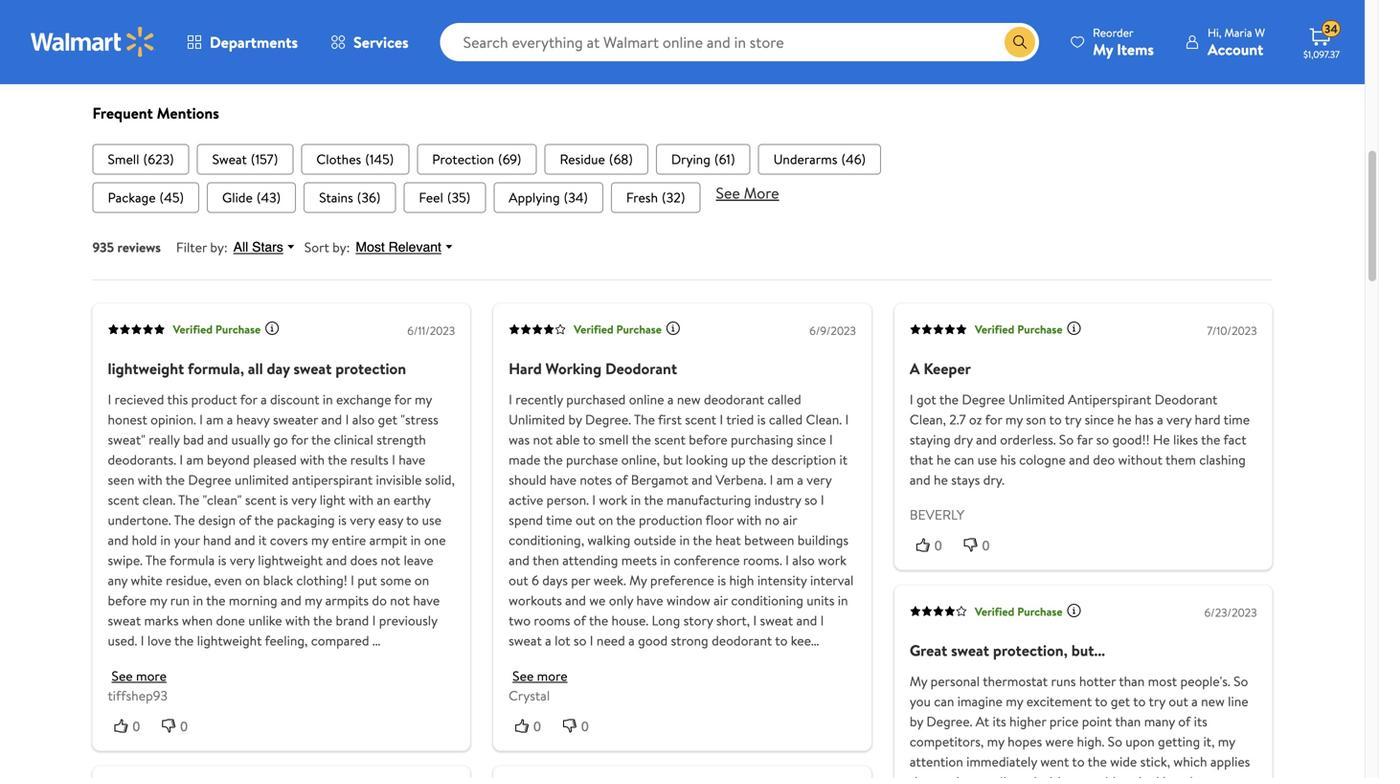 Task type: locate. For each thing, give the bounding box(es) containing it.
out left "6"
[[509, 571, 529, 590]]

dry.
[[984, 471, 1005, 489]]

see more for hard
[[513, 667, 568, 686]]

0 horizontal spatial air
[[714, 591, 728, 610]]

with left an
[[349, 491, 374, 510]]

2 horizontal spatial so
[[1097, 431, 1110, 449]]

unlimited inside i recently purchased online a new deodorant called unlimited by degree.  the first scent i tried is called clean.  i was not able to smell the scent before purchasing since i made the purchase online, but looking up the description it should have notes of bergamot and verbena.  i am a very active person.  i work in the manufacturing industry so i spend time out on the production floor with no air conditioning, walking outside in the heat between buildings and then attending meets in conference rooms.  i also work out 6 days per week.  my preference is high intensity interval workouts and we only have window air conditioning units in two rooms of the house.  long story short, i sweat and i sweat a lot so i need a good strong deodorant to kee...
[[509, 410, 565, 429]]

0 vertical spatial also
[[352, 410, 375, 429]]

the down "even"
[[206, 591, 226, 610]]

have up long
[[637, 591, 664, 610]]

out down most
[[1169, 693, 1189, 712]]

i left got
[[910, 390, 914, 409]]

formula
[[170, 551, 215, 570]]

1 horizontal spatial try
[[1149, 693, 1166, 712]]

heat
[[716, 531, 741, 550]]

online
[[629, 390, 665, 409]]

and inside my personal thermostat runs hotter than most people's. so you can imagine my excitement to get to try out a new line by degree. at its higher price point than many of its competitors, my hopes were high. so upon getting it, my attention immediately went to the wide stick, which applies the product easily and without residue. and i am hap
[[1017, 773, 1037, 779]]

the right clean.
[[178, 491, 199, 510]]

get inside my personal thermostat runs hotter than most people's. so you can imagine my excitement to get to try out a new line by degree. at its higher price point than many of its competitors, my hopes were high. so upon getting it, my attention immediately went to the wide stick, which applies the product easily and without residue. and i am hap
[[1111, 693, 1131, 712]]

1 vertical spatial since
[[797, 431, 826, 449]]

1 horizontal spatial my
[[910, 673, 928, 692]]

were
[[1046, 733, 1074, 752]]

see more button
[[716, 182, 780, 203]]

the up conference
[[693, 531, 712, 550]]

0 horizontal spatial without
[[1041, 773, 1085, 779]]

see more for lightweight
[[112, 667, 167, 686]]

by: left all
[[210, 238, 228, 257]]

work down notes
[[599, 491, 628, 510]]

list item containing smell
[[92, 144, 189, 175]]

lightweight down done
[[197, 632, 262, 650]]

degree
[[962, 390, 1006, 409], [188, 471, 231, 489]]

purchase for formula,
[[215, 321, 261, 338]]

list item containing protection
[[417, 144, 537, 175]]

see more button
[[112, 667, 167, 686], [513, 667, 568, 686]]

1 vertical spatial air
[[714, 591, 728, 610]]

w
[[1256, 24, 1266, 41]]

so inside i got the degree unlimited antiperspirant deodorant clean, 2.7 oz for my son to try since he has a very hard time staying dry and orderless. so far so good!! he likes the fact that he can use his cologne and deo without them clashing and he stays dry.
[[1097, 431, 1110, 449]]

0 horizontal spatial more
[[136, 667, 167, 686]]

1 see more button from the left
[[112, 667, 167, 686]]

than up upon
[[1116, 713, 1141, 732]]

list
[[92, 144, 1273, 175]]

is up packaging
[[280, 491, 288, 510]]

and down black
[[281, 591, 302, 610]]

sweat up the "used."
[[108, 612, 141, 630]]

1 horizontal spatial so
[[1108, 733, 1123, 752]]

1 vertical spatial get
[[1111, 693, 1131, 712]]

sweater
[[273, 410, 318, 429]]

1 vertical spatial than
[[1116, 713, 1141, 732]]

verified up oz
[[975, 321, 1015, 338]]

it,
[[1204, 733, 1215, 752]]

before up looking
[[689, 431, 728, 449]]

unlimited inside i got the degree unlimited antiperspirant deodorant clean, 2.7 oz for my son to try since he has a very hard time staying dry and orderless. so far so good!! he likes the fact that he can use his cologne and deo without them clashing and he stays dry.
[[1009, 390, 1065, 409]]

try up far
[[1065, 410, 1082, 429]]

1 vertical spatial time
[[546, 511, 573, 530]]

1 horizontal spatial get
[[1111, 693, 1131, 712]]

bad
[[183, 431, 204, 449]]

get inside i recieved this product for a discount in exchange for my honest opinion. i am a heavy sweater and i also get "stress sweat" really bad and usually go for the clinical strength deodorants. i am beyond pleased with the results i have seen with the degree unlimited antiperspirant invisible solid, scent clean. the "clean" scent is very light with an earthy undertone. the design of the packaging is very easy to use and hold in your hand and it covers my entire armpit in one swipe. the formula is very lightweight and does not leave any white residue, even on black clothing! i put some on before my run in the morning and my armpits do not have sweat marks when done unlike with the brand i previously used. i love the lightweight feeling, compared ...
[[378, 410, 398, 429]]

0 vertical spatial without
[[1119, 451, 1163, 469]]

2 see more button from the left
[[513, 667, 568, 686]]

thermostat
[[983, 673, 1048, 692]]

0 horizontal spatial unlimited
[[509, 410, 565, 429]]

0 vertical spatial it
[[840, 451, 848, 469]]

am down which
[[1170, 773, 1187, 779]]

for right oz
[[986, 410, 1003, 429]]

verified up hard working deodorant
[[574, 321, 614, 338]]

use inside i recieved this product for a discount in exchange for my honest opinion. i am a heavy sweater and i also get "stress sweat" really bad and usually go for the clinical strength deodorants. i am beyond pleased with the results i have seen with the degree unlimited antiperspirant invisible solid, scent clean. the "clean" scent is very light with an earthy undertone. the design of the packaging is very easy to use and hold in your hand and it covers my entire armpit in one swipe. the formula is very lightweight and does not leave any white residue, even on black clothing! i put some on before my run in the morning and my armpits do not have sweat marks when done unlike with the brand i previously used. i love the lightweight feeling, compared ...
[[422, 511, 442, 530]]

2 horizontal spatial verified purchase information image
[[1067, 321, 1082, 337]]

earthy
[[394, 491, 431, 510]]

unlimited down recently
[[509, 410, 565, 429]]

scent down unlimited
[[245, 491, 277, 510]]

1 verified purchase information image from the left
[[265, 321, 280, 337]]

verified purchase up hard working deodorant
[[574, 321, 662, 338]]

see inside 'list'
[[716, 182, 740, 203]]

my left the items
[[1093, 39, 1114, 60]]

deodorant up tried
[[704, 390, 765, 409]]

0 vertical spatial product
[[191, 390, 237, 409]]

the down when
[[174, 632, 194, 650]]

work
[[599, 491, 628, 510], [818, 551, 847, 570]]

2 see more from the left
[[513, 667, 568, 686]]

0 horizontal spatial see more
[[112, 667, 167, 686]]

0 vertical spatial so
[[1097, 431, 1110, 449]]

manufacturing
[[667, 491, 752, 510]]

one
[[424, 531, 446, 550]]

0 horizontal spatial see more button
[[112, 667, 167, 686]]

the inside i recently purchased online a new deodorant called unlimited by degree.  the first scent i tried is called clean.  i was not able to smell the scent before purchasing since i made the purchase online, but looking up the description it should have notes of bergamot and verbena.  i am a very active person.  i work in the manufacturing industry so i spend time out on the production floor with no air conditioning, walking outside in the heat between buildings and then attending meets in conference rooms.  i also work out 6 days per week.  my preference is high intensity interval workouts and we only have window air conditioning units in two rooms of the house.  long story short, i sweat and i sweat a lot so i need a good strong deodorant to kee...
[[634, 410, 655, 429]]

verified purchase information image for deodorant
[[666, 321, 681, 337]]

0 horizontal spatial degree.
[[585, 410, 631, 429]]

product down the formula,
[[191, 390, 237, 409]]

on
[[599, 511, 613, 530], [245, 571, 260, 590], [415, 571, 429, 590]]

he right that
[[937, 451, 951, 469]]

1 horizontal spatial air
[[783, 511, 798, 530]]

2 vertical spatial not
[[390, 591, 410, 610]]

0 vertical spatial before
[[689, 431, 728, 449]]

a inside i got the degree unlimited antiperspirant deodorant clean, 2.7 oz for my son to try since he has a very hard time staying dry and orderless. so far so good!! he likes the fact that he can use his cologne and deo without them clashing and he stays dry.
[[1158, 410, 1164, 429]]

use up one
[[422, 511, 442, 530]]

1 horizontal spatial since
[[1085, 410, 1115, 429]]

the down the online
[[634, 410, 655, 429]]

see more button for hard
[[513, 667, 568, 686]]

1 horizontal spatial by
[[910, 713, 924, 732]]

1 horizontal spatial so
[[805, 491, 818, 510]]

get
[[378, 410, 398, 429], [1111, 693, 1131, 712]]

some
[[380, 571, 411, 590]]

1 vertical spatial degree
[[188, 471, 231, 489]]

package
[[108, 188, 156, 207]]

armpits
[[325, 591, 369, 610]]

out inside my personal thermostat runs hotter than most people's. so you can imagine my excitement to get to try out a new line by degree. at its higher price point than many of its competitors, my hopes were high. so upon getting it, my attention immediately went to the wide stick, which applies the product easily and without residue. and i am hap
[[1169, 693, 1189, 712]]

services
[[354, 32, 409, 53]]

get down hotter
[[1111, 693, 1131, 712]]

1 vertical spatial degree.
[[927, 713, 973, 732]]

1 horizontal spatial time
[[1224, 410, 1250, 429]]

list item containing stains
[[304, 182, 396, 213]]

beverly
[[910, 506, 965, 524]]

of right design
[[239, 511, 251, 530]]

new down people's.
[[1202, 693, 1225, 712]]

great
[[910, 641, 948, 662]]

i left need
[[590, 632, 594, 650]]

more up tiffshep93
[[136, 667, 167, 686]]

1 vertical spatial new
[[1202, 693, 1225, 712]]

hand
[[203, 531, 231, 550]]

(46)
[[842, 150, 866, 168]]

is
[[758, 410, 766, 429], [280, 491, 288, 510], [338, 511, 347, 530], [218, 551, 227, 570], [718, 571, 726, 590]]

lightweight
[[108, 358, 184, 379], [258, 551, 323, 570], [197, 632, 262, 650]]

the up covers
[[254, 511, 274, 530]]

good
[[638, 632, 668, 650]]

2 its from the left
[[1194, 713, 1208, 732]]

time
[[1224, 410, 1250, 429], [546, 511, 573, 530]]

in down production
[[680, 531, 690, 550]]

verified purchase information image
[[265, 321, 280, 337], [666, 321, 681, 337], [1067, 321, 1082, 337]]

maria
[[1225, 24, 1253, 41]]

my up you
[[910, 673, 928, 692]]

fresh (32)
[[627, 188, 686, 207]]

list item up package (45)
[[92, 144, 189, 175]]

degree up "clean"
[[188, 471, 231, 489]]

1 vertical spatial also
[[793, 551, 815, 570]]

air up short,
[[714, 591, 728, 610]]

discount
[[270, 390, 320, 409]]

first
[[658, 410, 682, 429]]

i up ...
[[372, 612, 376, 630]]

my up "stress
[[415, 390, 432, 409]]

for inside i got the degree unlimited antiperspirant deodorant clean, 2.7 oz for my son to try since he has a very hard time staying dry and orderless. so far so good!! he likes the fact that he can use his cologne and deo without them clashing and he stays dry.
[[986, 410, 1003, 429]]

1 horizontal spatial deodorant
[[1155, 390, 1218, 409]]

underarms (46)
[[774, 150, 866, 168]]

0 horizontal spatial before
[[108, 591, 147, 610]]

it right description
[[840, 451, 848, 469]]

a left lot
[[545, 632, 552, 650]]

clinical
[[334, 431, 374, 449]]

then
[[533, 551, 559, 570]]

1 horizontal spatial it
[[840, 451, 848, 469]]

love
[[147, 632, 171, 650]]

it
[[840, 451, 848, 469], [259, 531, 267, 550]]

list item containing sweat
[[197, 144, 294, 175]]

see
[[716, 182, 740, 203], [112, 667, 133, 686], [513, 667, 534, 686]]

1 vertical spatial try
[[1149, 693, 1166, 712]]

new inside my personal thermostat runs hotter than most people's. so you can imagine my excitement to get to try out a new line by degree. at its higher price point than many of its competitors, my hopes were high. so upon getting it, my attention immediately went to the wide stick, which applies the product easily and without residue. and i am hap
[[1202, 693, 1225, 712]]

purchase for working
[[617, 321, 662, 338]]

up
[[732, 451, 746, 469]]

0 vertical spatial lightweight
[[108, 358, 184, 379]]

0 vertical spatial work
[[599, 491, 628, 510]]

i down units
[[821, 612, 824, 630]]

residue
[[560, 150, 605, 168]]

(35)
[[447, 188, 471, 207]]

2 by: from the left
[[333, 238, 350, 257]]

0 horizontal spatial it
[[259, 531, 267, 550]]

can down dry
[[955, 451, 975, 469]]

1 horizontal spatial see more button
[[513, 667, 568, 686]]

of
[[615, 471, 628, 489], [239, 511, 251, 530], [574, 612, 586, 630], [1179, 713, 1191, 732]]

0 vertical spatial get
[[378, 410, 398, 429]]

0 horizontal spatial deodorant
[[606, 358, 677, 379]]

1 horizontal spatial by:
[[333, 238, 350, 257]]

see more up tiffshep93
[[112, 667, 167, 686]]

1 horizontal spatial its
[[1194, 713, 1208, 732]]

verified purchase information image up day
[[265, 321, 280, 337]]

in
[[323, 390, 333, 409], [631, 491, 641, 510], [160, 531, 171, 550], [411, 531, 421, 550], [680, 531, 690, 550], [661, 551, 671, 570], [193, 591, 203, 610], [838, 591, 848, 610]]

got
[[917, 390, 937, 409]]

deodorant
[[704, 390, 765, 409], [712, 632, 772, 650]]

workouts
[[509, 591, 562, 610]]

1 horizontal spatial before
[[689, 431, 728, 449]]

it inside i recently purchased online a new deodorant called unlimited by degree.  the first scent i tried is called clean.  i was not able to smell the scent before purchasing since i made the purchase online, but looking up the description it should have notes of bergamot and verbena.  i am a very active person.  i work in the manufacturing industry so i spend time out on the production floor with no air conditioning, walking outside in the heat between buildings and then attending meets in conference rooms.  i also work out 6 days per week.  my preference is high intensity interval workouts and we only have window air conditioning units in two rooms of the house.  long story short, i sweat and i sweat a lot so i need a good strong deodorant to kee...
[[840, 451, 848, 469]]

smell
[[599, 431, 629, 449]]

2 vertical spatial so
[[574, 632, 587, 650]]

0 vertical spatial use
[[978, 451, 998, 469]]

story
[[684, 612, 713, 630]]

935 reviews
[[92, 238, 161, 257]]

1 vertical spatial deodorant
[[1155, 390, 1218, 409]]

1 vertical spatial without
[[1041, 773, 1085, 779]]

bergamot
[[631, 471, 689, 489]]

0 vertical spatial time
[[1224, 410, 1250, 429]]

1 vertical spatial product
[[933, 773, 979, 779]]

0 vertical spatial new
[[677, 390, 701, 409]]

my inside i recently purchased online a new deodorant called unlimited by degree.  the first scent i tried is called clean.  i was not able to smell the scent before purchasing since i made the purchase online, but looking up the description it should have notes of bergamot and verbena.  i am a very active person.  i work in the manufacturing industry so i spend time out on the production floor with no air conditioning, walking outside in the heat between buildings and then attending meets in conference rooms.  i also work out 6 days per week.  my preference is high intensity interval workouts and we only have window air conditioning units in two rooms of the house.  long story short, i sweat and i sweat a lot so i need a good strong deodorant to kee...
[[630, 571, 647, 590]]

1 vertical spatial my
[[630, 571, 647, 590]]

2 vertical spatial out
[[1169, 693, 1189, 712]]

see more button for lightweight
[[112, 667, 167, 686]]

2 vertical spatial he
[[934, 471, 948, 489]]

list item containing residue
[[545, 144, 649, 175]]

preference
[[651, 571, 715, 590]]

verified purchase for sweat
[[975, 604, 1063, 620]]

list item containing drying
[[656, 144, 751, 175]]

sort
[[305, 238, 329, 257]]

verified purchase for keeper
[[975, 321, 1063, 338]]

list item
[[92, 144, 189, 175], [197, 144, 294, 175], [301, 144, 409, 175], [417, 144, 537, 175], [545, 144, 649, 175], [656, 144, 751, 175], [758, 144, 882, 175], [92, 182, 199, 213], [207, 182, 296, 213], [304, 182, 396, 213], [404, 182, 486, 213], [494, 182, 604, 213], [611, 182, 701, 213]]

time down the person.
[[546, 511, 573, 530]]

verified purchase up son
[[975, 321, 1063, 338]]

0 horizontal spatial by
[[569, 410, 582, 429]]

verified purchase up the formula,
[[173, 321, 261, 338]]

my down packaging
[[311, 531, 329, 550]]

new up first
[[677, 390, 701, 409]]

and up clinical
[[321, 410, 342, 429]]

i right short,
[[753, 612, 757, 630]]

list item up 'more' on the right of the page
[[758, 144, 882, 175]]

am inside i recently purchased online a new deodorant called unlimited by degree.  the first scent i tried is called clean.  i was not able to smell the scent before purchasing since i made the purchase online, but looking up the description it should have notes of bergamot and verbena.  i am a very active person.  i work in the manufacturing industry so i spend time out on the production floor with no air conditioning, walking outside in the heat between buildings and then attending meets in conference rooms.  i also work out 6 days per week.  my preference is high intensity interval workouts and we only have window air conditioning units in two rooms of the house.  long story short, i sweat and i sweat a lot so i need a good strong deodorant to kee...
[[777, 471, 794, 489]]

am down bad
[[186, 451, 204, 469]]

0 vertical spatial can
[[955, 451, 975, 469]]

exchange
[[336, 390, 391, 409]]

verified purchase information image
[[1067, 604, 1082, 619]]

2 horizontal spatial my
[[1093, 39, 1114, 60]]

really
[[149, 431, 180, 449]]

with inside i recently purchased online a new deodorant called unlimited by degree.  the first scent i tried is called clean.  i was not able to smell the scent before purchasing since i made the purchase online, but looking up the description it should have notes of bergamot and verbena.  i am a very active person.  i work in the manufacturing industry so i spend time out on the production floor with no air conditioning, walking outside in the heat between buildings and then attending meets in conference rooms.  i also work out 6 days per week.  my preference is high intensity interval workouts and we only have window air conditioning units in two rooms of the house.  long story short, i sweat and i sweat a lot so i need a good strong deodorant to kee...
[[737, 511, 762, 530]]

go
[[273, 431, 288, 449]]

1 vertical spatial out
[[509, 571, 529, 590]]

for
[[240, 390, 257, 409], [394, 390, 412, 409], [986, 410, 1003, 429], [291, 431, 308, 449]]

1 vertical spatial by
[[910, 713, 924, 732]]

use left his
[[978, 451, 998, 469]]

all
[[248, 358, 263, 379]]

without down good!!
[[1119, 451, 1163, 469]]

honest
[[108, 410, 147, 429]]

long
[[652, 612, 681, 630]]

1 horizontal spatial verified purchase information image
[[666, 321, 681, 337]]

not right do
[[390, 591, 410, 610]]

of right the rooms
[[574, 612, 586, 630]]

before inside i recieved this product for a discount in exchange for my honest opinion. i am a heavy sweater and i also get "stress sweat" really bad and usually go for the clinical strength deodorants. i am beyond pleased with the results i have seen with the degree unlimited antiperspirant invisible solid, scent clean. the "clean" scent is very light with an earthy undertone. the design of the packaging is very easy to use and hold in your hand and it covers my entire armpit in one swipe. the formula is very lightweight and does not leave any white residue, even on black clothing! i put some on before my run in the morning and my armpits do not have sweat marks when done unlike with the brand i previously used. i love the lightweight feeling, compared ...
[[108, 591, 147, 610]]

my inside my personal thermostat runs hotter than most people's. so you can imagine my excitement to get to try out a new line by degree. at its higher price point than many of its competitors, my hopes were high. so upon getting it, my attention immediately went to the wide stick, which applies the product easily and without residue. and i am hap
[[910, 673, 928, 692]]

see left 'more' on the right of the page
[[716, 182, 740, 203]]

went
[[1041, 753, 1070, 772]]

0 vertical spatial not
[[533, 431, 553, 449]]

can down personal
[[934, 693, 955, 712]]

by: for sort by:
[[333, 238, 350, 257]]

purchase
[[566, 451, 618, 469]]

0 vertical spatial so
[[1060, 431, 1074, 449]]

scent
[[685, 410, 717, 429], [655, 431, 686, 449], [108, 491, 139, 510], [245, 491, 277, 510]]

production
[[639, 511, 703, 530]]

see more list
[[92, 182, 1273, 213]]

looking
[[686, 451, 728, 469]]

6/23/2023
[[1205, 605, 1258, 622]]

1 vertical spatial before
[[108, 591, 147, 610]]

stars
[[252, 240, 283, 255]]

1 vertical spatial unlimited
[[509, 410, 565, 429]]

he left has
[[1118, 410, 1132, 429]]

lightweight down covers
[[258, 551, 323, 570]]

purchase up the all
[[215, 321, 261, 338]]

2 vertical spatial my
[[910, 673, 928, 692]]

0 horizontal spatial see
[[112, 667, 133, 686]]

1 vertical spatial so
[[805, 491, 818, 510]]

0 horizontal spatial product
[[191, 390, 237, 409]]

1 see more from the left
[[112, 667, 167, 686]]

by inside my personal thermostat runs hotter than most people's. so you can imagine my excitement to get to try out a new line by degree. at its higher price point than many of its competitors, my hopes were high. so upon getting it, my attention immediately went to the wide stick, which applies the product easily and without residue. and i am hap
[[910, 713, 924, 732]]

1 more from the left
[[136, 667, 167, 686]]

air right the no
[[783, 511, 798, 530]]

0 vertical spatial air
[[783, 511, 798, 530]]

degree up oz
[[962, 390, 1006, 409]]

0 vertical spatial my
[[1093, 39, 1114, 60]]

2 more from the left
[[537, 667, 568, 686]]

since inside i got the degree unlimited antiperspirant deodorant clean, 2.7 oz for my son to try since he has a very hard time staying dry and orderless. so far so good!! he likes the fact that he can use his cologne and deo without them clashing and he stays dry.
[[1085, 410, 1115, 429]]

without inside my personal thermostat runs hotter than most people's. so you can imagine my excitement to get to try out a new line by degree. at its higher price point than many of its competitors, my hopes were high. so upon getting it, my attention immediately went to the wide stick, which applies the product easily and without residue. and i am hap
[[1041, 773, 1085, 779]]

also inside i recieved this product for a discount in exchange for my honest opinion. i am a heavy sweater and i also get "stress sweat" really bad and usually go for the clinical strength deodorants. i am beyond pleased with the results i have seen with the degree unlimited antiperspirant invisible solid, scent clean. the "clean" scent is very light with an earthy undertone. the design of the packaging is very easy to use and hold in your hand and it covers my entire armpit in one swipe. the formula is very lightweight and does not leave any white residue, even on black clothing! i put some on before my run in the morning and my armpits do not have sweat marks when done unlike with the brand i previously used. i love the lightweight feeling, compared ...
[[352, 410, 375, 429]]

sweat
[[212, 150, 247, 168]]

1 horizontal spatial unlimited
[[1009, 390, 1065, 409]]

1 vertical spatial can
[[934, 693, 955, 712]]

2 vertical spatial so
[[1108, 733, 1123, 752]]

0 horizontal spatial degree
[[188, 471, 231, 489]]

my inside the reorder my items
[[1093, 39, 1114, 60]]

to inside i got the degree unlimited antiperspirant deodorant clean, 2.7 oz for my son to try since he has a very hard time staying dry and orderless. so far so good!! he likes the fact that he can use his cologne and deo without them clashing and he stays dry.
[[1050, 410, 1062, 429]]

0 vertical spatial out
[[576, 511, 595, 530]]

brand
[[336, 612, 369, 630]]

1 horizontal spatial more
[[537, 667, 568, 686]]

i up honest
[[108, 390, 111, 409]]

called
[[768, 390, 802, 409], [769, 410, 803, 429]]

1 horizontal spatial see
[[513, 667, 534, 686]]

degree. up competitors, at the right bottom
[[927, 713, 973, 732]]

antiperspirant
[[292, 471, 373, 489]]

0 horizontal spatial also
[[352, 410, 375, 429]]

1 vertical spatial not
[[381, 551, 401, 570]]

i left recently
[[509, 390, 513, 409]]

light
[[320, 491, 346, 510]]

verified purchase information image for all
[[265, 321, 280, 337]]

0 vertical spatial by
[[569, 410, 582, 429]]

am up industry
[[777, 471, 794, 489]]

list item down protection
[[404, 182, 486, 213]]

so
[[1097, 431, 1110, 449], [805, 491, 818, 510], [574, 632, 587, 650]]

0 horizontal spatial verified purchase information image
[[265, 321, 280, 337]]

Walmart Site-Wide search field
[[440, 23, 1040, 61]]

not right 'was'
[[533, 431, 553, 449]]

1 horizontal spatial work
[[818, 551, 847, 570]]

floor
[[706, 511, 734, 530]]

very inside i recently purchased online a new deodorant called unlimited by degree.  the first scent i tried is called clean.  i was not able to smell the scent before purchasing since i made the purchase online, but looking up the description it should have notes of bergamot and verbena.  i am a very active person.  i work in the manufacturing industry so i spend time out on the production floor with no air conditioning, walking outside in the heat between buildings and then attending meets in conference rooms.  i also work out 6 days per week.  my preference is high intensity interval workouts and we only have window air conditioning units in two rooms of the house.  long story short, i sweat and i sweat a lot so i need a good strong deodorant to kee...
[[807, 471, 832, 489]]

sweat inside i recieved this product for a discount in exchange for my honest opinion. i am a heavy sweater and i also get "stress sweat" really bad and usually go for the clinical strength deodorants. i am beyond pleased with the results i have seen with the degree unlimited antiperspirant invisible solid, scent clean. the "clean" scent is very light with an earthy undertone. the design of the packaging is very easy to use and hold in your hand and it covers my entire armpit in one swipe. the formula is very lightweight and does not leave any white residue, even on black clothing! i put some on before my run in the morning and my armpits do not have sweat marks when done unlike with the brand i previously used. i love the lightweight feeling, compared ...
[[108, 612, 141, 630]]

does
[[350, 551, 378, 570]]

0 horizontal spatial try
[[1065, 410, 1082, 429]]

1 by: from the left
[[210, 238, 228, 257]]

fresh
[[627, 188, 658, 207]]

2 verified purchase information image from the left
[[666, 321, 681, 337]]

0 horizontal spatial time
[[546, 511, 573, 530]]

and down that
[[910, 471, 931, 489]]

so left far
[[1060, 431, 1074, 449]]

it left covers
[[259, 531, 267, 550]]

by: for filter by:
[[210, 238, 228, 257]]

walmart image
[[31, 27, 155, 57]]

1 horizontal spatial use
[[978, 451, 998, 469]]

on up morning
[[245, 571, 260, 590]]

account
[[1208, 39, 1264, 60]]

list item down clothes (145)
[[304, 182, 396, 213]]

see more
[[112, 667, 167, 686], [513, 667, 568, 686]]

feel (35)
[[419, 188, 471, 207]]

used.
[[108, 632, 137, 650]]

1 horizontal spatial on
[[415, 571, 429, 590]]

0 horizontal spatial since
[[797, 431, 826, 449]]

applying
[[509, 188, 560, 207]]

list item containing applying
[[494, 182, 604, 213]]

1 vertical spatial use
[[422, 511, 442, 530]]



Task type: vqa. For each thing, say whether or not it's contained in the screenshot.
the topmost also
yes



Task type: describe. For each thing, give the bounding box(es) containing it.
have down strength
[[399, 451, 426, 469]]

and down looking
[[692, 471, 713, 489]]

i inside my personal thermostat runs hotter than most people's. so you can imagine my excitement to get to try out a new line by degree. at its higher price point than many of its competitors, my hopes were high. so upon getting it, my attention immediately went to the wide stick, which applies the product easily and without residue. and i am hap
[[1163, 773, 1167, 779]]

verified for sweat
[[975, 604, 1015, 620]]

heavy
[[236, 410, 270, 429]]

and down per
[[565, 591, 586, 610]]

for up "stress
[[394, 390, 412, 409]]

deodorant inside i got the degree unlimited antiperspirant deodorant clean, 2.7 oz for my son to try since he has a very hard time staying dry and orderless. so far so good!! he likes the fact that he can use his cologne and deo without them clashing and he stays dry.
[[1155, 390, 1218, 409]]

for right go
[[291, 431, 308, 449]]

1 its from the left
[[993, 713, 1007, 732]]

6/9/2023
[[810, 323, 856, 339]]

1 vertical spatial lightweight
[[258, 551, 323, 570]]

strong
[[671, 632, 709, 650]]

antiperspirant
[[1069, 390, 1152, 409]]

the down bergamot on the bottom left of the page
[[644, 491, 664, 510]]

with down deodorants.
[[138, 471, 163, 489]]

my down clothing!
[[305, 591, 322, 610]]

(45)
[[160, 188, 184, 207]]

and down oz
[[976, 431, 997, 449]]

clean.
[[806, 410, 842, 429]]

services button
[[314, 19, 425, 65]]

0 vertical spatial than
[[1119, 673, 1145, 692]]

verified purchase for working
[[574, 321, 662, 338]]

invisible
[[376, 471, 422, 489]]

and up swipe.
[[108, 531, 129, 550]]

time inside i recently purchased online a new deodorant called unlimited by degree.  the first scent i tried is called clean.  i was not able to smell the scent before purchasing since i made the purchase online, but looking up the description it should have notes of bergamot and verbena.  i am a very active person.  i work in the manufacturing industry so i spend time out on the production floor with no air conditioning, walking outside in the heat between buildings and then attending meets in conference rooms.  i also work out 6 days per week.  my preference is high intensity interval workouts and we only have window air conditioning units in two rooms of the house.  long story short, i sweat and i sweat a lot so i need a good strong deodorant to kee...
[[546, 511, 573, 530]]

underarms
[[774, 150, 838, 168]]

hard
[[1195, 410, 1221, 429]]

to up many
[[1134, 693, 1146, 712]]

scent down first
[[655, 431, 686, 449]]

to left the kee...
[[775, 632, 788, 650]]

the up walking
[[616, 511, 636, 530]]

34
[[1325, 21, 1338, 37]]

Search search field
[[440, 23, 1040, 61]]

departments
[[210, 32, 298, 53]]

purchase for sweat
[[1018, 604, 1063, 620]]

1 horizontal spatial out
[[576, 511, 595, 530]]

more for hard
[[537, 667, 568, 686]]

am inside my personal thermostat runs hotter than most people's. so you can imagine my excitement to get to try out a new line by degree. at its higher price point than many of its competitors, my hopes were high. so upon getting it, my attention immediately went to the wide stick, which applies the product easily and without residue. and i am hap
[[1170, 773, 1187, 779]]

morning
[[229, 591, 278, 610]]

and up the kee...
[[797, 612, 818, 630]]

is up entire
[[338, 511, 347, 530]]

compared
[[311, 632, 369, 650]]

you
[[910, 693, 931, 712]]

list item containing glide
[[207, 182, 296, 213]]

verified for working
[[574, 321, 614, 338]]

list item containing package
[[92, 182, 199, 213]]

oz
[[970, 410, 983, 429]]

this
[[167, 390, 188, 409]]

so inside i got the degree unlimited antiperspirant deodorant clean, 2.7 oz for my son to try since he has a very hard time staying dry and orderless. so far so good!! he likes the fact that he can use his cologne and deo without them clashing and he stays dry.
[[1060, 431, 1074, 449]]

i down bad
[[180, 451, 183, 469]]

have up the person.
[[550, 471, 577, 489]]

can inside i got the degree unlimited antiperspirant deodorant clean, 2.7 oz for my son to try since he has a very hard time staying dry and orderless. so far so good!! he likes the fact that he can use his cologne and deo without them clashing and he stays dry.
[[955, 451, 975, 469]]

of inside i recieved this product for a discount in exchange for my honest opinion. i am a heavy sweater and i also get "stress sweat" really bad and usually go for the clinical strength deodorants. i am beyond pleased with the results i have seen with the degree unlimited antiperspirant invisible solid, scent clean. the "clean" scent is very light with an earthy undertone. the design of the packaging is very easy to use and hold in your hand and it covers my entire armpit in one swipe. the formula is very lightweight and does not leave any white residue, even on black clothing! i put some on before my run in the morning and my armpits do not have sweat marks when done unlike with the brand i previously used. i love the lightweight feeling, compared ...
[[239, 511, 251, 530]]

active
[[509, 491, 544, 510]]

new inside i recently purchased online a new deodorant called unlimited by degree.  the first scent i tried is called clean.  i was not able to smell the scent before purchasing since i made the purchase online, but looking up the description it should have notes of bergamot and verbena.  i am a very active person.  i work in the manufacturing industry so i spend time out on the production floor with no air conditioning, walking outside in the heat between buildings and then attending meets in conference rooms.  i also work out 6 days per week.  my preference is high intensity interval workouts and we only have window air conditioning units in two rooms of the house.  long story short, i sweat and i sweat a lot so i need a good strong deodorant to kee...
[[677, 390, 701, 409]]

since inside i recently purchased online a new deodorant called unlimited by degree.  the first scent i tried is called clean.  i was not able to smell the scent before purchasing since i made the purchase online, but looking up the description it should have notes of bergamot and verbena.  i am a very active person.  i work in the manufacturing industry so i spend time out on the production floor with no air conditioning, walking outside in the heat between buildings and then attending meets in conference rooms.  i also work out 6 days per week.  my preference is high intensity interval workouts and we only have window air conditioning units in two rooms of the house.  long story short, i sweat and i sweat a lot so i need a good strong deodorant to kee...
[[797, 431, 826, 449]]

(34)
[[564, 188, 588, 207]]

that
[[910, 451, 934, 469]]

sort by:
[[305, 238, 350, 257]]

undertone.
[[108, 511, 171, 530]]

without inside i got the degree unlimited antiperspirant deodorant clean, 2.7 oz for my son to try since he has a very hard time staying dry and orderless. so far so good!! he likes the fact that he can use his cologne and deo without them clashing and he stays dry.
[[1119, 451, 1163, 469]]

try inside i got the degree unlimited antiperspirant deodorant clean, 2.7 oz for my son to try since he has a very hard time staying dry and orderless. so far so good!! he likes the fact that he can use his cologne and deo without them clashing and he stays dry.
[[1065, 410, 1082, 429]]

which
[[1174, 753, 1208, 772]]

degree. inside i recently purchased online a new deodorant called unlimited by degree.  the first scent i tried is called clean.  i was not able to smell the scent before purchasing since i made the purchase online, but looking up the description it should have notes of bergamot and verbena.  i am a very active person.  i work in the manufacturing industry so i spend time out on the production floor with no air conditioning, walking outside in the heat between buildings and then attending meets in conference rooms.  i also work out 6 days per week.  my preference is high intensity interval workouts and we only have window air conditioning units in two rooms of the house.  long story short, i sweat and i sweat a lot so i need a good strong deodorant to kee...
[[585, 410, 631, 429]]

in right units
[[838, 591, 848, 610]]

crystal
[[509, 687, 550, 706]]

when
[[182, 612, 213, 630]]

on inside i recently purchased online a new deodorant called unlimited by degree.  the first scent i tried is called clean.  i was not able to smell the scent before purchasing since i made the purchase online, but looking up the description it should have notes of bergamot and verbena.  i am a very active person.  i work in the manufacturing industry so i spend time out on the production floor with no air conditioning, walking outside in the heat between buildings and then attending meets in conference rooms.  i also work out 6 days per week.  my preference is high intensity interval workouts and we only have window air conditioning units in two rooms of the house.  long story short, i sweat and i sweat a lot so i need a good strong deodorant to kee...
[[599, 511, 613, 530]]

a down house. at the left bottom of page
[[629, 632, 635, 650]]

a
[[910, 358, 920, 379]]

and right 'hand'
[[235, 531, 255, 550]]

it inside i recieved this product for a discount in exchange for my honest opinion. i am a heavy sweater and i also get "stress sweat" really bad and usually go for the clinical strength deodorants. i am beyond pleased with the results i have seen with the degree unlimited antiperspirant invisible solid, scent clean. the "clean" scent is very light with an earthy undertone. the design of the packaging is very easy to use and hold in your hand and it covers my entire armpit in one swipe. the formula is very lightweight and does not leave any white residue, even on black clothing! i put some on before my run in the morning and my armpits do not have sweat marks when done unlike with the brand i previously used. i love the lightweight feeling, compared ...
[[259, 531, 267, 550]]

sweat up personal
[[952, 641, 990, 662]]

the up residue.
[[1088, 753, 1107, 772]]

search icon image
[[1013, 34, 1028, 50]]

0 vertical spatial called
[[768, 390, 802, 409]]

verified for keeper
[[975, 321, 1015, 338]]

do
[[372, 591, 387, 610]]

interval
[[811, 571, 854, 590]]

any
[[108, 571, 128, 590]]

degree inside i recieved this product for a discount in exchange for my honest opinion. i am a heavy sweater and i also get "stress sweat" really bad and usually go for the clinical strength deodorants. i am beyond pleased with the results i have seen with the degree unlimited antiperspirant invisible solid, scent clean. the "clean" scent is very light with an earthy undertone. the design of the packaging is very easy to use and hold in your hand and it covers my entire armpit in one swipe. the formula is very lightweight and does not leave any white residue, even on black clothing! i put some on before my run in the morning and my armpits do not have sweat marks when done unlike with the brand i previously used. i love the lightweight feeling, compared ...
[[188, 471, 231, 489]]

relevant
[[389, 240, 442, 255]]

and down far
[[1069, 451, 1090, 469]]

days
[[543, 571, 568, 590]]

in right hold
[[160, 531, 171, 550]]

high
[[730, 571, 755, 590]]

a inside my personal thermostat runs hotter than most people's. so you can imagine my excitement to get to try out a new line by degree. at its higher price point than many of its competitors, my hopes were high. so upon getting it, my attention immediately went to the wide stick, which applies the product easily and without residue. and i am hap
[[1192, 693, 1198, 712]]

sweat"
[[108, 431, 145, 449]]

list item containing underarms
[[758, 144, 882, 175]]

leave
[[404, 551, 434, 570]]

rooms
[[534, 612, 571, 630]]

protection
[[336, 358, 406, 379]]

the up compared on the bottom
[[313, 612, 333, 630]]

scent right first
[[685, 410, 717, 429]]

(157)
[[251, 150, 278, 168]]

swipe.
[[108, 551, 143, 570]]

my down thermostat
[[1006, 693, 1024, 712]]

list item containing clothes
[[301, 144, 409, 175]]

intensity
[[758, 571, 807, 590]]

verified for formula,
[[173, 321, 213, 338]]

of right notes
[[615, 471, 628, 489]]

i up bad
[[199, 410, 203, 429]]

$1,097.37
[[1304, 48, 1340, 61]]

also inside i recently purchased online a new deodorant called unlimited by degree.  the first scent i tried is called clean.  i was not able to smell the scent before purchasing since i made the purchase online, but looking up the description it should have notes of bergamot and verbena.  i am a very active person.  i work in the manufacturing industry so i spend time out on the production floor with no air conditioning, walking outside in the heat between buildings and then attending meets in conference rooms.  i also work out 6 days per week.  my preference is high intensity interval workouts and we only have window air conditioning units in two rooms of the house.  long story short, i sweat and i sweat a lot so i need a good strong deodorant to kee...
[[793, 551, 815, 570]]

online,
[[622, 451, 660, 469]]

1 vertical spatial deodorant
[[712, 632, 772, 650]]

glide (43)
[[222, 188, 281, 207]]

of inside my personal thermostat runs hotter than most people's. so you can imagine my excitement to get to try out a new line by degree. at its higher price point than many of its competitors, my hopes were high. so upon getting it, my attention immediately went to the wide stick, which applies the product easily and without residue. and i am hap
[[1179, 713, 1191, 732]]

my inside i got the degree unlimited antiperspirant deodorant clean, 2.7 oz for my son to try since he has a very hard time staying dry and orderless. so far so good!! he likes the fact that he can use his cologne and deo without them clashing and he stays dry.
[[1006, 410, 1023, 429]]

a left 'heavy'
[[227, 410, 233, 429]]

applies
[[1211, 753, 1251, 772]]

can inside my personal thermostat runs hotter than most people's. so you can imagine my excitement to get to try out a new line by degree. at its higher price point than many of its competitors, my hopes were high. so upon getting it, my attention immediately went to the wide stick, which applies the product easily and without residue. and i am hap
[[934, 693, 955, 712]]

filter
[[176, 238, 207, 257]]

feeling,
[[265, 632, 308, 650]]

scent down seen
[[108, 491, 139, 510]]

list containing smell
[[92, 144, 1273, 175]]

recently
[[516, 390, 563, 409]]

have up previously
[[413, 591, 440, 610]]

with up the feeling, at left bottom
[[285, 612, 310, 630]]

3 verified purchase information image from the left
[[1067, 321, 1082, 337]]

i right clean.
[[846, 410, 849, 429]]

put
[[358, 571, 377, 590]]

try inside my personal thermostat runs hotter than most people's. so you can imagine my excitement to get to try out a new line by degree. at its higher price point than many of its competitors, my hopes were high. so upon getting it, my attention immediately went to the wide stick, which applies the product easily and without residue. and i am hap
[[1149, 693, 1166, 712]]

i down clean.
[[830, 431, 833, 449]]

0 vertical spatial he
[[1118, 410, 1132, 429]]

am left 'heavy'
[[206, 410, 224, 429]]

is up purchasing
[[758, 410, 766, 429]]

and
[[1136, 773, 1160, 779]]

(61)
[[715, 150, 735, 168]]

smell
[[108, 150, 139, 168]]

protection,
[[993, 641, 1068, 662]]

far
[[1077, 431, 1093, 449]]

clothing!
[[296, 571, 348, 590]]

results
[[350, 451, 389, 469]]

drying (61)
[[672, 150, 735, 168]]

packaging
[[277, 511, 335, 530]]

a down description
[[797, 471, 804, 489]]

i left tried
[[720, 410, 724, 429]]

the up online,
[[632, 431, 651, 449]]

should
[[509, 471, 547, 489]]

the down hard
[[1202, 431, 1221, 449]]

description
[[772, 451, 837, 469]]

marks
[[144, 612, 179, 630]]

all stars
[[233, 240, 283, 255]]

i up the buildings
[[821, 491, 825, 510]]

conference
[[674, 551, 740, 570]]

time inside i got the degree unlimited antiperspirant deodorant clean, 2.7 oz for my son to try since he has a very hard time staying dry and orderless. so far so good!! he likes the fact that he can use his cologne and deo without them clashing and he stays dry.
[[1224, 410, 1250, 429]]

the up white
[[146, 551, 167, 570]]

sweat down two
[[509, 632, 542, 650]]

the down "able"
[[544, 451, 563, 469]]

degree. inside my personal thermostat runs hotter than most people's. so you can imagine my excitement to get to try out a new line by degree. at its higher price point than many of its competitors, my hopes were high. so upon getting it, my attention immediately went to the wide stick, which applies the product easily and without residue. and i am hap
[[927, 713, 973, 732]]

the down sweater
[[311, 431, 331, 449]]

the up 2.7
[[940, 390, 959, 409]]

black
[[263, 571, 293, 590]]

attention
[[910, 753, 964, 772]]

verified purchase for formula,
[[173, 321, 261, 338]]

(43)
[[257, 188, 281, 207]]

0 horizontal spatial on
[[245, 571, 260, 590]]

to inside i recieved this product for a discount in exchange for my honest opinion. i am a heavy sweater and i also get "stress sweat" really bad and usually go for the clinical strength deodorants. i am beyond pleased with the results i have seen with the degree unlimited antiperspirant invisible solid, scent clean. the "clean" scent is very light with an earthy undertone. the design of the packaging is very easy to use and hold in your hand and it covers my entire armpit in one swipe. the formula is very lightweight and does not leave any white residue, even on black clothing! i put some on before my run in the morning and my armpits do not have sweat marks when done unlike with the brand i previously used. i love the lightweight feeling, compared ...
[[406, 511, 419, 530]]

product inside my personal thermostat runs hotter than most people's. so you can imagine my excitement to get to try out a new line by degree. at its higher price point than many of its competitors, my hopes were high. so upon getting it, my attention immediately went to the wide stick, which applies the product easily and without residue. and i am hap
[[933, 773, 979, 779]]

with up antiperspirant
[[300, 451, 325, 469]]

list item containing feel
[[404, 182, 486, 213]]

0 horizontal spatial out
[[509, 571, 529, 590]]

clean.
[[142, 491, 176, 510]]

(68)
[[609, 150, 633, 168]]

before inside i recently purchased online a new deodorant called unlimited by degree.  the first scent i tried is called clean.  i was not able to smell the scent before purchasing since i made the purchase online, but looking up the description it should have notes of bergamot and verbena.  i am a very active person.  i work in the manufacturing industry so i spend time out on the production floor with no air conditioning, walking outside in the heat between buildings and then attending meets in conference rooms.  i also work out 6 days per week.  my preference is high intensity interval workouts and we only have window air conditioning units in two rooms of the house.  long story short, i sweat and i sweat a lot so i need a good strong deodorant to kee...
[[689, 431, 728, 449]]

0 vertical spatial deodorant
[[606, 358, 677, 379]]

window
[[667, 591, 711, 610]]

degree inside i got the degree unlimited antiperspirant deodorant clean, 2.7 oz for my son to try since he has a very hard time staying dry and orderless. so far so good!! he likes the fact that he can use his cologne and deo without them clashing and he stays dry.
[[962, 390, 1006, 409]]

in down bergamot on the bottom left of the page
[[631, 491, 641, 510]]

is down 'hand'
[[218, 551, 227, 570]]

day
[[267, 358, 290, 379]]

my right it,
[[1218, 733, 1236, 752]]

a up first
[[668, 390, 674, 409]]

1 vertical spatial he
[[937, 451, 951, 469]]

purchase for keeper
[[1018, 321, 1063, 338]]

1 vertical spatial so
[[1234, 673, 1249, 692]]

1 vertical spatial called
[[769, 410, 803, 429]]

7/10/2023
[[1208, 323, 1258, 339]]

a up 'heavy'
[[261, 390, 267, 409]]

i up intensity
[[786, 551, 789, 570]]

1 vertical spatial work
[[818, 551, 847, 570]]

strength
[[377, 431, 426, 449]]

more for lightweight
[[136, 667, 167, 686]]

i up clinical
[[345, 410, 349, 429]]

i up invisible
[[392, 451, 396, 469]]

i inside i got the degree unlimited antiperspirant deodorant clean, 2.7 oz for my son to try since he has a very hard time staying dry and orderless. so far so good!! he likes the fact that he can use his cologne and deo without them clashing and he stays dry.
[[910, 390, 914, 409]]

i down notes
[[592, 491, 596, 510]]

very up entire
[[350, 511, 375, 530]]

by inside i recently purchased online a new deodorant called unlimited by degree.  the first scent i tried is called clean.  i was not able to smell the scent before purchasing since i made the purchase online, but looking up the description it should have notes of bergamot and verbena.  i am a very active person.  i work in the manufacturing industry so i spend time out on the production floor with no air conditioning, walking outside in the heat between buildings and then attending meets in conference rooms.  i also work out 6 days per week.  my preference is high intensity interval workouts and we only have window air conditioning units in two rooms of the house.  long story short, i sweat and i sweat a lot so i need a good strong deodorant to kee...
[[569, 410, 582, 429]]

i up industry
[[770, 471, 774, 489]]

most
[[1149, 673, 1178, 692]]

see for lightweight formula, all day sweat protection
[[112, 667, 133, 686]]

easily
[[982, 773, 1013, 779]]

imagine
[[958, 693, 1003, 712]]

product inside i recieved this product for a discount in exchange for my honest opinion. i am a heavy sweater and i also get "stress sweat" really bad and usually go for the clinical strength deodorants. i am beyond pleased with the results i have seen with the degree unlimited antiperspirant invisible solid, scent clean. the "clean" scent is very light with an earthy undertone. the design of the packaging is very easy to use and hold in your hand and it covers my entire armpit in one swipe. the formula is very lightweight and does not leave any white residue, even on black clothing! i put some on before my run in the morning and my armpits do not have sweat marks when done unlike with the brand i previously used. i love the lightweight feeling, compared ...
[[191, 390, 237, 409]]

very inside i got the degree unlimited antiperspirant deodorant clean, 2.7 oz for my son to try since he has a very hard time staying dry and orderless. so far so good!! he likes the fact that he can use his cologne and deo without them clashing and he stays dry.
[[1167, 410, 1192, 429]]

attending
[[563, 551, 618, 570]]

very up "even"
[[230, 551, 255, 570]]

in right run
[[193, 591, 203, 610]]

the up clean.
[[166, 471, 185, 489]]

runs
[[1052, 673, 1076, 692]]

for up 'heavy'
[[240, 390, 257, 409]]

lot
[[555, 632, 571, 650]]

2 vertical spatial lightweight
[[197, 632, 262, 650]]

verbena.
[[716, 471, 767, 489]]

residue (68)
[[560, 150, 633, 168]]

departments button
[[171, 19, 314, 65]]

the down we
[[589, 612, 609, 630]]

and down entire
[[326, 551, 347, 570]]

in right discount
[[323, 390, 333, 409]]

in down outside
[[661, 551, 671, 570]]

likes
[[1174, 431, 1199, 449]]

0 horizontal spatial so
[[574, 632, 587, 650]]

meets
[[622, 551, 657, 570]]

the up your
[[174, 511, 195, 530]]

not inside i recently purchased online a new deodorant called unlimited by degree.  the first scent i tried is called clean.  i was not able to smell the scent before purchasing since i made the purchase online, but looking up the description it should have notes of bergamot and verbena.  i am a very active person.  i work in the manufacturing industry so i spend time out on the production floor with no air conditioning, walking outside in the heat between buildings and then attending meets in conference rooms.  i also work out 6 days per week.  my preference is high intensity interval workouts and we only have window air conditioning units in two rooms of the house.  long story short, i sweat and i sweat a lot so i need a good strong deodorant to kee...
[[533, 431, 553, 449]]

to up the purchase
[[583, 431, 596, 449]]

purchased
[[567, 390, 626, 409]]

glide
[[222, 188, 253, 207]]

the right the up at the right of the page
[[749, 451, 768, 469]]

list item containing fresh
[[611, 182, 701, 213]]

hi,
[[1208, 24, 1222, 41]]

the up antiperspirant
[[328, 451, 347, 469]]

my up 'marks'
[[150, 591, 167, 610]]

i left love
[[141, 632, 144, 650]]

the down attention
[[910, 773, 929, 779]]

even
[[214, 571, 242, 590]]

keeper
[[924, 358, 971, 379]]

and left then
[[509, 551, 530, 570]]

i left put
[[351, 571, 354, 590]]

see for hard working deodorant
[[513, 667, 534, 686]]

and up beyond at the left
[[207, 431, 228, 449]]

use inside i got the degree unlimited antiperspirant deodorant clean, 2.7 oz for my son to try since he has a very hard time staying dry and orderless. so far so good!! he likes the fact that he can use his cologne and deo without them clashing and he stays dry.
[[978, 451, 998, 469]]

in left one
[[411, 531, 421, 550]]

to down hotter
[[1095, 693, 1108, 712]]

unlike
[[248, 612, 282, 630]]

working
[[546, 358, 602, 379]]

sweat right day
[[294, 358, 332, 379]]

0 vertical spatial deodorant
[[704, 390, 765, 409]]



